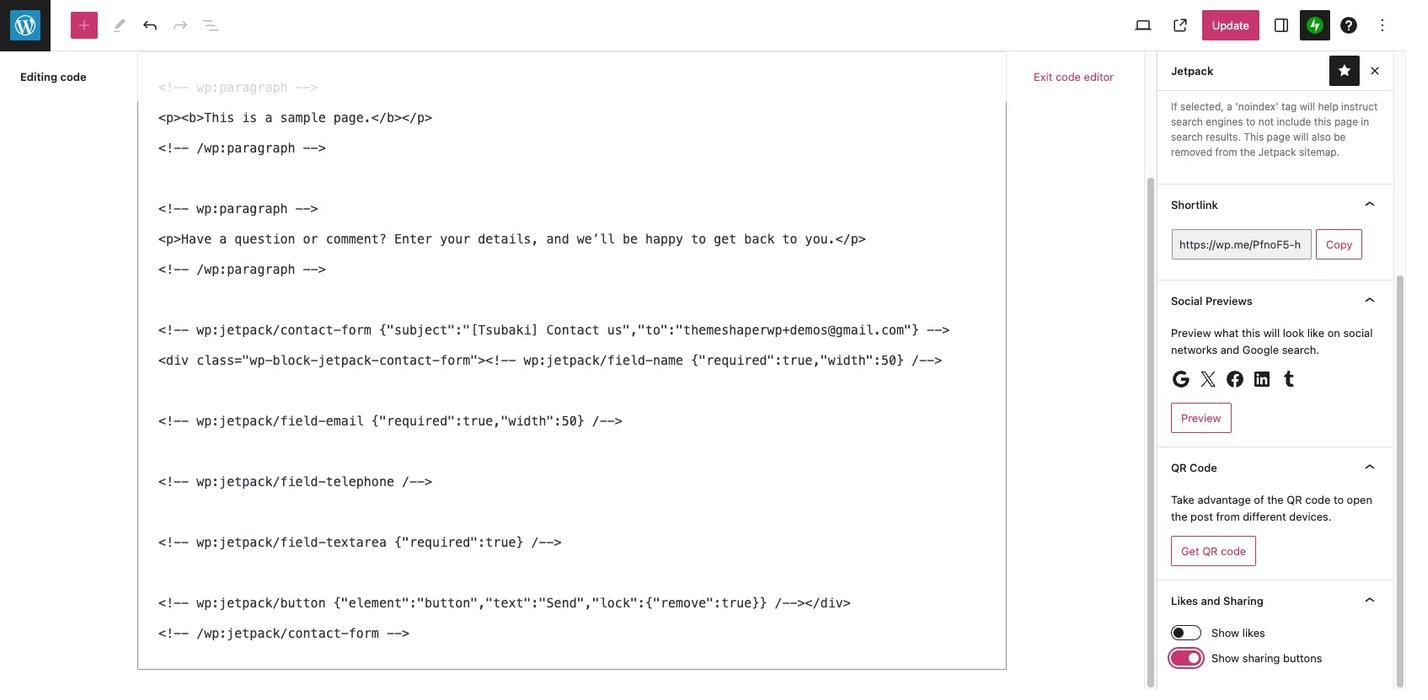 Task type: describe. For each thing, give the bounding box(es) containing it.
search.
[[1283, 343, 1320, 356]]

likes
[[1243, 626, 1266, 640]]

preview what this will look like on social networks and google search.
[[1172, 326, 1373, 356]]

this inside if selected, a 'noindex' tag will help instruct search engines to not include this page in search results. this page will also be removed from the jetpack sitemap.
[[1315, 116, 1332, 128]]

like
[[1308, 326, 1325, 340]]

preview image
[[1133, 15, 1154, 35]]

code inside take advantage of the qr code to open the post from different devices.
[[1306, 493, 1331, 507]]

to inside if selected, a 'noindex' tag will help instruct search engines to not include this page in search results. this page will also be removed from the jetpack sitemap.
[[1247, 116, 1256, 128]]

code
[[1190, 461, 1218, 475]]

qr code button
[[1158, 448, 1394, 488]]

0 horizontal spatial jetpack
[[1172, 64, 1214, 77]]

sharing
[[1224, 594, 1264, 608]]

qr code
[[1172, 461, 1218, 475]]

get
[[1182, 545, 1200, 558]]

2 horizontal spatial page
[[1335, 116, 1359, 128]]

from inside take advantage of the qr code to open the post from different devices.
[[1217, 510, 1240, 523]]

this
[[1244, 131, 1264, 143]]

include
[[1277, 116, 1312, 128]]

engines inside if selected, a 'noindex' tag will help instruct search engines to not include this page in search results. this page will also be removed from the jetpack sitemap.
[[1206, 116, 1244, 128]]

redo image
[[170, 15, 190, 35]]

results.
[[1206, 131, 1241, 143]]

if
[[1172, 100, 1178, 113]]

get qr code
[[1182, 545, 1247, 558]]

close plugin image
[[1365, 61, 1386, 81]]

qr inside take advantage of the qr code to open the post from different devices.
[[1287, 493, 1303, 507]]

code right editing
[[60, 70, 86, 83]]

exit code editor
[[1034, 70, 1114, 83]]

advantage
[[1198, 493, 1251, 507]]

search inside hide page from search engines
[[1294, 60, 1328, 73]]

also
[[1312, 131, 1332, 143]]

view page image
[[1170, 15, 1191, 35]]

unpin from toolbar image
[[1335, 61, 1355, 81]]

help
[[1319, 100, 1339, 113]]

look
[[1283, 326, 1305, 340]]

code inside button
[[1221, 545, 1247, 558]]

a
[[1227, 100, 1233, 113]]

likes
[[1172, 594, 1199, 608]]

shortlink button
[[1158, 185, 1394, 225]]

previews
[[1206, 294, 1253, 308]]

from inside if selected, a 'noindex' tag will help instruct search engines to not include this page in search results. this page will also be removed from the jetpack sitemap.
[[1216, 146, 1238, 159]]

post
[[1191, 510, 1214, 523]]

likes and sharing
[[1172, 594, 1264, 608]]

from inside hide page from search engines
[[1267, 60, 1291, 73]]

likes and sharing button
[[1158, 581, 1394, 621]]

update
[[1213, 19, 1250, 32]]

exit
[[1034, 70, 1053, 83]]

engines inside hide page from search engines
[[1212, 75, 1252, 88]]

editor
[[1084, 70, 1114, 83]]



Task type: vqa. For each thing, say whether or not it's contained in the screenshot.
the 'will' to the middle
yes



Task type: locate. For each thing, give the bounding box(es) containing it.
copy button
[[1317, 229, 1363, 260]]

take
[[1172, 493, 1195, 507]]

2 vertical spatial will
[[1264, 326, 1280, 340]]

2 vertical spatial the
[[1172, 510, 1188, 523]]

and right likes
[[1202, 594, 1221, 608]]

1 horizontal spatial this
[[1315, 116, 1332, 128]]

code up devices.
[[1306, 493, 1331, 507]]

1 horizontal spatial qr
[[1203, 545, 1218, 558]]

0 vertical spatial show
[[1212, 626, 1240, 640]]

page up be
[[1335, 116, 1359, 128]]

0 vertical spatial preview
[[1172, 326, 1212, 340]]

from down settings icon
[[1267, 60, 1291, 73]]

1 vertical spatial this
[[1242, 326, 1261, 340]]

0 vertical spatial the
[[1241, 146, 1256, 159]]

qr left the code
[[1172, 461, 1187, 475]]

the down take
[[1172, 510, 1188, 523]]

this inside the preview what this will look like on social networks and google search.
[[1242, 326, 1261, 340]]

1 show from the top
[[1212, 626, 1240, 640]]

be
[[1334, 131, 1346, 143]]

1 vertical spatial engines
[[1206, 116, 1244, 128]]

search down if
[[1172, 116, 1204, 128]]

the inside if selected, a 'noindex' tag will help instruct search engines to not include this page in search results. this page will also be removed from the jetpack sitemap.
[[1241, 146, 1256, 159]]

1 horizontal spatial to
[[1334, 493, 1344, 507]]

to inside take advantage of the qr code to open the post from different devices.
[[1334, 493, 1344, 507]]

jetpack image
[[1307, 17, 1324, 34]]

tag
[[1282, 100, 1297, 113]]

0 vertical spatial engines
[[1212, 75, 1252, 88]]

show for show sharing buttons
[[1212, 652, 1240, 665]]

0 vertical spatial this
[[1315, 116, 1332, 128]]

this up google
[[1242, 326, 1261, 340]]

2 vertical spatial from
[[1217, 510, 1240, 523]]

qr inside dropdown button
[[1172, 461, 1187, 475]]

code
[[60, 70, 86, 83], [1056, 70, 1081, 83], [1306, 493, 1331, 507], [1221, 545, 1247, 558]]

will inside the preview what this will look like on social networks and google search.
[[1264, 326, 1280, 340]]

search
[[1294, 60, 1328, 73], [1172, 116, 1204, 128], [1172, 131, 1204, 143]]

None text field
[[1172, 229, 1312, 260]]

networks
[[1172, 343, 1218, 356]]

1 vertical spatial to
[[1334, 493, 1344, 507]]

page right hide
[[1239, 60, 1264, 73]]

undo image
[[140, 15, 160, 35]]

1 vertical spatial will
[[1294, 131, 1309, 143]]

social
[[1172, 294, 1203, 308]]

take advantage of the qr code to open the post from different devices.
[[1172, 493, 1373, 523]]

1 horizontal spatial jetpack
[[1259, 146, 1297, 159]]

0 horizontal spatial to
[[1247, 116, 1256, 128]]

jetpack up selected,
[[1172, 64, 1214, 77]]

0 vertical spatial to
[[1247, 116, 1256, 128]]

0 vertical spatial jetpack
[[1172, 64, 1214, 77]]

help image
[[1339, 15, 1360, 35]]

code inside button
[[1056, 70, 1081, 83]]

social previews button
[[1158, 281, 1394, 321]]

0 vertical spatial will
[[1300, 100, 1316, 113]]

preview inside the preview what this will look like on social networks and google search.
[[1172, 326, 1212, 340]]

options image
[[1373, 15, 1393, 35]]

social
[[1344, 326, 1373, 340]]

qr inside button
[[1203, 545, 1218, 558]]

1 vertical spatial qr
[[1287, 493, 1303, 507]]

'noindex'
[[1236, 100, 1279, 113]]

jetpack
[[1172, 64, 1214, 77], [1259, 146, 1297, 159]]

1 vertical spatial page
[[1335, 116, 1359, 128]]

preview for preview what this will look like on social networks and google search.
[[1172, 326, 1212, 340]]

Start writing with text or HTML text field
[[137, 51, 1007, 670]]

sharing
[[1243, 652, 1281, 665]]

different
[[1243, 510, 1287, 523]]

not
[[1259, 116, 1274, 128]]

2 vertical spatial page
[[1267, 131, 1291, 143]]

0 vertical spatial search
[[1294, 60, 1328, 73]]

jetpack inside if selected, a 'noindex' tag will help instruct search engines to not include this page in search results. this page will also be removed from the jetpack sitemap.
[[1259, 146, 1297, 159]]

1 vertical spatial jetpack
[[1259, 146, 1297, 159]]

the down this
[[1241, 146, 1256, 159]]

if selected, a 'noindex' tag will help instruct search engines to not include this page in search results. this page will also be removed from the jetpack sitemap.
[[1172, 100, 1378, 159]]

to
[[1247, 116, 1256, 128], [1334, 493, 1344, 507]]

shortlink
[[1172, 198, 1219, 212]]

qr right get
[[1203, 545, 1218, 558]]

show down show likes
[[1212, 652, 1240, 665]]

editing code
[[20, 70, 86, 83]]

the right of
[[1268, 493, 1284, 507]]

google
[[1243, 343, 1280, 356]]

social previews
[[1172, 294, 1253, 308]]

1 horizontal spatial the
[[1241, 146, 1256, 159]]

0 vertical spatial from
[[1267, 60, 1291, 73]]

on
[[1328, 326, 1341, 340]]

preview
[[1172, 326, 1212, 340], [1182, 411, 1222, 425]]

will up google
[[1264, 326, 1280, 340]]

will down include
[[1294, 131, 1309, 143]]

from down results.
[[1216, 146, 1238, 159]]

1 vertical spatial from
[[1216, 146, 1238, 159]]

hide page from search engines
[[1212, 60, 1328, 88]]

and inside "likes and sharing" dropdown button
[[1202, 594, 1221, 608]]

from
[[1267, 60, 1291, 73], [1216, 146, 1238, 159], [1217, 510, 1240, 523]]

copy
[[1327, 238, 1353, 251]]

1 vertical spatial show
[[1212, 652, 1240, 665]]

show for show likes
[[1212, 626, 1240, 640]]

1 vertical spatial search
[[1172, 116, 1204, 128]]

qr
[[1172, 461, 1187, 475], [1287, 493, 1303, 507], [1203, 545, 1218, 558]]

code right exit
[[1056, 70, 1081, 83]]

search up removed
[[1172, 131, 1204, 143]]

and inside the preview what this will look like on social networks and google search.
[[1221, 343, 1240, 356]]

editing
[[20, 70, 57, 83]]

preview button
[[1172, 403, 1232, 433]]

sitemap.
[[1300, 146, 1340, 159]]

get qr code button
[[1172, 536, 1257, 567]]

engines up results.
[[1206, 116, 1244, 128]]

settings image
[[1272, 15, 1292, 35]]

open
[[1347, 493, 1373, 507]]

update button
[[1202, 10, 1260, 40]]

0 horizontal spatial qr
[[1172, 461, 1187, 475]]

1 vertical spatial and
[[1202, 594, 1221, 608]]

show sharing buttons
[[1212, 652, 1323, 665]]

will right tag
[[1300, 100, 1316, 113]]

devices.
[[1290, 510, 1332, 523]]

preview up networks
[[1172, 326, 1212, 340]]

search left unpin from toolbar image
[[1294, 60, 1328, 73]]

0 horizontal spatial the
[[1172, 510, 1188, 523]]

2 show from the top
[[1212, 652, 1240, 665]]

2 horizontal spatial qr
[[1287, 493, 1303, 507]]

preview up the code
[[1182, 411, 1222, 425]]

2 horizontal spatial the
[[1268, 493, 1284, 507]]

0 vertical spatial and
[[1221, 343, 1240, 356]]

instruct
[[1342, 100, 1378, 113]]

0 horizontal spatial this
[[1242, 326, 1261, 340]]

engines
[[1212, 75, 1252, 88], [1206, 116, 1244, 128]]

0 vertical spatial qr
[[1172, 461, 1187, 475]]

code right get
[[1221, 545, 1247, 558]]

0 vertical spatial page
[[1239, 60, 1264, 73]]

the
[[1241, 146, 1256, 159], [1268, 493, 1284, 507], [1172, 510, 1188, 523]]

2 vertical spatial qr
[[1203, 545, 1218, 558]]

show likes
[[1212, 626, 1266, 640]]

removed
[[1172, 146, 1213, 159]]

0 horizontal spatial page
[[1239, 60, 1264, 73]]

from down advantage
[[1217, 510, 1240, 523]]

this up the "also"
[[1315, 116, 1332, 128]]

1 vertical spatial preview
[[1182, 411, 1222, 425]]

1 vertical spatial the
[[1268, 493, 1284, 507]]

page inside hide page from search engines
[[1239, 60, 1264, 73]]

in
[[1361, 116, 1370, 128]]

to left not
[[1247, 116, 1256, 128]]

2 vertical spatial search
[[1172, 131, 1204, 143]]

preview for preview
[[1182, 411, 1222, 425]]

will
[[1300, 100, 1316, 113], [1294, 131, 1309, 143], [1264, 326, 1280, 340]]

buttons
[[1284, 652, 1323, 665]]

and down what
[[1221, 343, 1240, 356]]

hide
[[1212, 60, 1236, 73]]

1 horizontal spatial page
[[1267, 131, 1291, 143]]

selected,
[[1181, 100, 1225, 113]]

of
[[1254, 493, 1265, 507]]

to left open
[[1334, 493, 1344, 507]]

show left "likes"
[[1212, 626, 1240, 640]]

what
[[1215, 326, 1239, 340]]

and
[[1221, 343, 1240, 356], [1202, 594, 1221, 608]]

show
[[1212, 626, 1240, 640], [1212, 652, 1240, 665]]

exit code editor button
[[1024, 62, 1124, 92]]

this
[[1315, 116, 1332, 128], [1242, 326, 1261, 340]]

preview inside button
[[1182, 411, 1222, 425]]

engines down hide
[[1212, 75, 1252, 88]]

page
[[1239, 60, 1264, 73], [1335, 116, 1359, 128], [1267, 131, 1291, 143]]

jetpack down this
[[1259, 146, 1297, 159]]

qr up devices.
[[1287, 493, 1303, 507]]

page down not
[[1267, 131, 1291, 143]]



